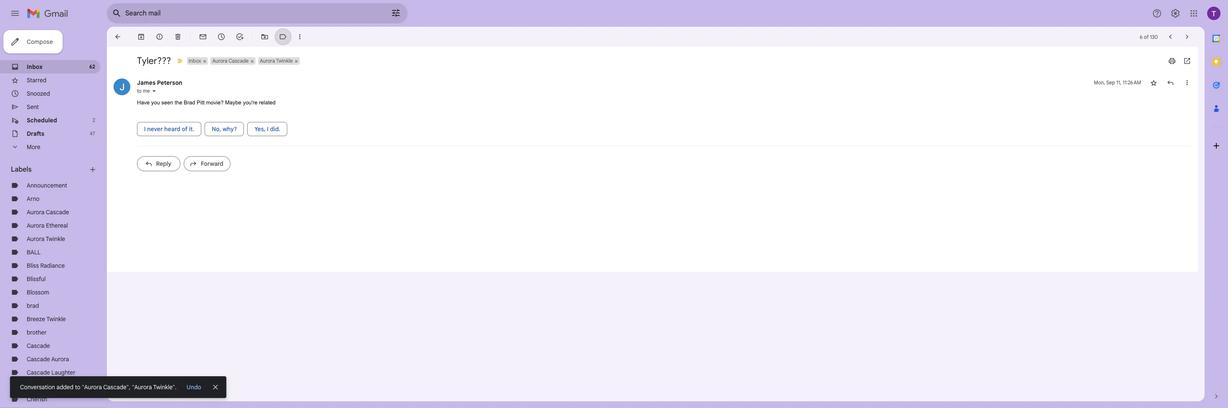 Task type: describe. For each thing, give the bounding box(es) containing it.
labels image
[[279, 33, 287, 41]]

2 "aurora from the left
[[132, 384, 152, 391]]

cascade laughter link
[[27, 369, 75, 376]]

show details image
[[152, 89, 157, 94]]

chaos
[[27, 382, 44, 390]]

cascade aurora
[[27, 356, 69, 363]]

related
[[259, 99, 276, 106]]

cascade for cascade link
[[27, 342, 50, 350]]

cascade up the 'ethereal'
[[46, 208, 69, 216]]

james
[[137, 79, 156, 86]]

drafts
[[27, 130, 44, 137]]

cascade",
[[103, 384, 131, 391]]

search mail image
[[109, 6, 124, 21]]

11,
[[1117, 79, 1122, 86]]

breeze twinkle link
[[27, 315, 66, 323]]

added
[[57, 384, 74, 391]]

bliss
[[27, 262, 39, 269]]

delete image
[[174, 33, 182, 41]]

reply
[[156, 160, 171, 167]]

i never heard of it. button
[[137, 122, 201, 136]]

ball
[[27, 249, 41, 256]]

sent link
[[27, 103, 39, 111]]

you're
[[243, 99, 258, 106]]

130
[[1151, 34, 1158, 40]]

move to image
[[261, 33, 269, 41]]

cascade inside button
[[229, 58, 249, 64]]

cascade laughter
[[27, 369, 75, 376]]

arno link
[[27, 195, 40, 203]]

scheduled
[[27, 117, 57, 124]]

aurora cascade link
[[27, 208, 69, 216]]

have
[[137, 99, 150, 106]]

twinkle for aurora twinkle button on the top of the page
[[276, 58, 293, 64]]

the
[[175, 99, 182, 106]]

advanced search options image
[[388, 5, 404, 21]]

never
[[147, 125, 163, 133]]

of inside button
[[182, 125, 188, 133]]

maybe
[[225, 99, 241, 106]]

settings image
[[1171, 8, 1181, 18]]

aurora cascade button
[[211, 57, 250, 65]]

gmail image
[[27, 5, 72, 22]]

47
[[90, 130, 95, 137]]

1 horizontal spatial of
[[1145, 34, 1149, 40]]

seen
[[161, 99, 173, 106]]

aurora twinkle for aurora twinkle button on the top of the page
[[260, 58, 293, 64]]

cascade for cascade laughter
[[27, 369, 50, 376]]

inbox for inbox link
[[27, 63, 43, 71]]

announcement
[[27, 182, 67, 189]]

Not starred checkbox
[[1150, 79, 1158, 87]]

more
[[27, 143, 40, 151]]

twinkle for 'aurora twinkle' link on the left bottom of page
[[46, 235, 65, 243]]

yes,
[[255, 125, 266, 133]]

mon, sep 11, 11:26 am cell
[[1094, 79, 1142, 87]]

have you seen the brad pitt movie? maybe you're related
[[137, 99, 276, 106]]

me
[[143, 88, 150, 94]]

did.
[[270, 125, 280, 133]]

bliss radiance link
[[27, 262, 65, 269]]

no, why?
[[212, 125, 237, 133]]

compose
[[27, 38, 53, 46]]

aurora twinkle button
[[258, 57, 294, 65]]

aurora ethereal link
[[27, 222, 68, 229]]

inbox button
[[187, 57, 202, 65]]

mon, sep 11, 11:26 am
[[1094, 79, 1142, 86]]

breeze
[[27, 315, 45, 323]]

sep
[[1107, 79, 1116, 86]]

archive image
[[137, 33, 145, 41]]

snoozed
[[27, 90, 50, 97]]

add to tasks image
[[236, 33, 244, 41]]

brad
[[27, 302, 39, 310]]

blissful link
[[27, 275, 46, 283]]

6 of 130
[[1140, 34, 1158, 40]]

to inside alert
[[75, 384, 80, 391]]

labels
[[11, 165, 32, 174]]

labels heading
[[11, 165, 89, 174]]

undo link
[[183, 380, 205, 395]]

breeze twinkle
[[27, 315, 66, 323]]

forward link
[[184, 156, 231, 171]]

ethereal
[[46, 222, 68, 229]]

compose button
[[3, 30, 63, 53]]

laughter
[[51, 369, 75, 376]]

62
[[89, 64, 95, 70]]

mon,
[[1094, 79, 1106, 86]]

blissful
[[27, 275, 46, 283]]

cherish
[[27, 396, 47, 403]]

newer image
[[1167, 33, 1175, 41]]

james peterson
[[137, 79, 182, 86]]

2
[[93, 117, 95, 123]]

Search mail text field
[[125, 9, 368, 18]]

aurora cascade for aurora cascade link
[[27, 208, 69, 216]]

aurora for aurora cascade link
[[27, 208, 44, 216]]

brother link
[[27, 329, 47, 336]]



Task type: vqa. For each thing, say whether or not it's contained in the screenshot.
Aurora Ethereal
yes



Task type: locate. For each thing, give the bounding box(es) containing it.
undo
[[187, 384, 201, 391]]

conversation added to "aurora cascade", "aurora twinkle".
[[20, 384, 177, 391]]

why?
[[223, 125, 237, 133]]

twinkle
[[276, 58, 293, 64], [46, 235, 65, 243], [46, 315, 66, 323]]

aurora cascade inside button
[[212, 58, 249, 64]]

aurora twinkle for 'aurora twinkle' link on the left bottom of page
[[27, 235, 65, 243]]

twinkle right breeze on the bottom left
[[46, 315, 66, 323]]

sent
[[27, 103, 39, 111]]

report spam image
[[155, 33, 164, 41]]

conversation
[[20, 384, 55, 391]]

cascade
[[229, 58, 249, 64], [46, 208, 69, 216], [27, 342, 50, 350], [27, 356, 50, 363], [27, 369, 50, 376]]

of left it.
[[182, 125, 188, 133]]

snoozed link
[[27, 90, 50, 97]]

twinkle down the 'ethereal'
[[46, 235, 65, 243]]

1 vertical spatial twinkle
[[46, 235, 65, 243]]

no, why? button
[[205, 122, 244, 136]]

brad link
[[27, 302, 39, 310]]

11:26 am
[[1123, 79, 1142, 86]]

aurora down snooze icon
[[212, 58, 228, 64]]

support image
[[1153, 8, 1163, 18]]

scheduled link
[[27, 117, 57, 124]]

inbox link
[[27, 63, 43, 71]]

0 vertical spatial aurora cascade
[[212, 58, 249, 64]]

arno
[[27, 195, 40, 203]]

0 horizontal spatial i
[[144, 125, 146, 133]]

"aurora left twinkle".
[[132, 384, 152, 391]]

1 "aurora from the left
[[82, 384, 102, 391]]

cascade up chaos link
[[27, 369, 50, 376]]

1 horizontal spatial "aurora
[[132, 384, 152, 391]]

twinkle inside button
[[276, 58, 293, 64]]

aurora down move to image
[[260, 58, 275, 64]]

1 vertical spatial of
[[182, 125, 188, 133]]

blossom link
[[27, 289, 49, 296]]

cascade down add to tasks icon
[[229, 58, 249, 64]]

starred
[[27, 76, 46, 84]]

aurora twinkle inside labels 'navigation'
[[27, 235, 65, 243]]

no,
[[212, 125, 221, 133]]

older image
[[1184, 33, 1192, 41]]

0 horizontal spatial aurora cascade
[[27, 208, 69, 216]]

0 vertical spatial aurora twinkle
[[260, 58, 293, 64]]

ball link
[[27, 249, 41, 256]]

aurora down the "arno"
[[27, 208, 44, 216]]

cascade for cascade aurora
[[27, 356, 50, 363]]

reply link
[[137, 156, 180, 171]]

inbox inside labels 'navigation'
[[27, 63, 43, 71]]

twinkle".
[[153, 384, 177, 391]]

labels navigation
[[0, 27, 107, 408]]

pitt
[[197, 99, 205, 106]]

heard
[[164, 125, 180, 133]]

inbox for the inbox button
[[189, 58, 201, 64]]

movie?
[[206, 99, 224, 106]]

brother
[[27, 329, 47, 336]]

0 horizontal spatial "aurora
[[82, 384, 102, 391]]

to left me
[[137, 88, 142, 94]]

aurora up ball link
[[27, 235, 44, 243]]

aurora for aurora ethereal "link"
[[27, 222, 44, 229]]

0 horizontal spatial aurora twinkle
[[27, 235, 65, 243]]

yes, i did. button
[[248, 122, 288, 136]]

to
[[137, 88, 142, 94], [75, 384, 80, 391]]

twinkle down labels image
[[276, 58, 293, 64]]

yes, i did.
[[255, 125, 280, 133]]

None search field
[[107, 3, 408, 23]]

aurora cascade up aurora ethereal
[[27, 208, 69, 216]]

to me
[[137, 88, 150, 94]]

more image
[[296, 33, 304, 41]]

1 horizontal spatial aurora cascade
[[212, 58, 249, 64]]

"aurora left the cascade",
[[82, 384, 102, 391]]

alert containing conversation added to "aurora cascade", "aurora twinkle".
[[10, 19, 1215, 398]]

i
[[144, 125, 146, 133], [267, 125, 269, 133]]

0 vertical spatial twinkle
[[276, 58, 293, 64]]

cherish link
[[27, 396, 47, 403]]

aurora ethereal
[[27, 222, 68, 229]]

twinkle for breeze twinkle "link"
[[46, 315, 66, 323]]

cascade down cascade link
[[27, 356, 50, 363]]

2 i from the left
[[267, 125, 269, 133]]

of right 6
[[1145, 34, 1149, 40]]

1 horizontal spatial aurora twinkle
[[260, 58, 293, 64]]

aurora twinkle down labels image
[[260, 58, 293, 64]]

i inside button
[[144, 125, 146, 133]]

aurora twinkle down aurora ethereal "link"
[[27, 235, 65, 243]]

aurora up 'aurora twinkle' link on the left bottom of page
[[27, 222, 44, 229]]

starred link
[[27, 76, 46, 84]]

cascade down brother
[[27, 342, 50, 350]]

i left did.
[[267, 125, 269, 133]]

1 i from the left
[[144, 125, 146, 133]]

aurora cascade inside labels 'navigation'
[[27, 208, 69, 216]]

tab list
[[1205, 27, 1229, 378]]

0 vertical spatial to
[[137, 88, 142, 94]]

cascade link
[[27, 342, 50, 350]]

1 horizontal spatial to
[[137, 88, 142, 94]]

you
[[151, 99, 160, 106]]

aurora for the aurora cascade button
[[212, 58, 228, 64]]

back to inbox image
[[114, 33, 122, 41]]

of
[[1145, 34, 1149, 40], [182, 125, 188, 133]]

aurora cascade
[[212, 58, 249, 64], [27, 208, 69, 216]]

1 vertical spatial to
[[75, 384, 80, 391]]

forward
[[201, 160, 224, 167]]

aurora twinkle link
[[27, 235, 65, 243]]

1 vertical spatial aurora cascade
[[27, 208, 69, 216]]

not starred image
[[1150, 79, 1158, 87]]

0 horizontal spatial to
[[75, 384, 80, 391]]

inbox down the mark as unread icon
[[189, 58, 201, 64]]

alert
[[10, 19, 1215, 398]]

inbox inside button
[[189, 58, 201, 64]]

bliss radiance
[[27, 262, 65, 269]]

chaos link
[[27, 382, 44, 390]]

1 horizontal spatial i
[[267, 125, 269, 133]]

aurora cascade for the aurora cascade button
[[212, 58, 249, 64]]

aurora cascade down snooze icon
[[212, 58, 249, 64]]

cascade aurora link
[[27, 356, 69, 363]]

tyler???
[[137, 55, 171, 66]]

announcement link
[[27, 182, 67, 189]]

drafts link
[[27, 130, 44, 137]]

inbox up the starred link
[[27, 63, 43, 71]]

"aurora
[[82, 384, 102, 391], [132, 384, 152, 391]]

i never heard of it.
[[144, 125, 194, 133]]

mark as unread image
[[199, 33, 207, 41]]

i left never
[[144, 125, 146, 133]]

2 vertical spatial twinkle
[[46, 315, 66, 323]]

i inside button
[[267, 125, 269, 133]]

aurora for aurora twinkle button on the top of the page
[[260, 58, 275, 64]]

more button
[[0, 140, 100, 154]]

aurora
[[212, 58, 228, 64], [260, 58, 275, 64], [27, 208, 44, 216], [27, 222, 44, 229], [27, 235, 44, 243], [51, 356, 69, 363]]

snooze image
[[217, 33, 226, 41]]

1 vertical spatial aurora twinkle
[[27, 235, 65, 243]]

aurora twinkle inside button
[[260, 58, 293, 64]]

aurora twinkle
[[260, 58, 293, 64], [27, 235, 65, 243]]

radiance
[[40, 262, 65, 269]]

to right added
[[75, 384, 80, 391]]

6
[[1140, 34, 1143, 40]]

0 vertical spatial of
[[1145, 34, 1149, 40]]

peterson
[[157, 79, 182, 86]]

aurora for 'aurora twinkle' link on the left bottom of page
[[27, 235, 44, 243]]

blossom
[[27, 289, 49, 296]]

0 horizontal spatial of
[[182, 125, 188, 133]]

1 horizontal spatial inbox
[[189, 58, 201, 64]]

inbox
[[189, 58, 201, 64], [27, 63, 43, 71]]

main menu image
[[10, 8, 20, 18]]

aurora up the laughter
[[51, 356, 69, 363]]

brad
[[184, 99, 195, 106]]

it.
[[189, 125, 194, 133]]

0 horizontal spatial inbox
[[27, 63, 43, 71]]



